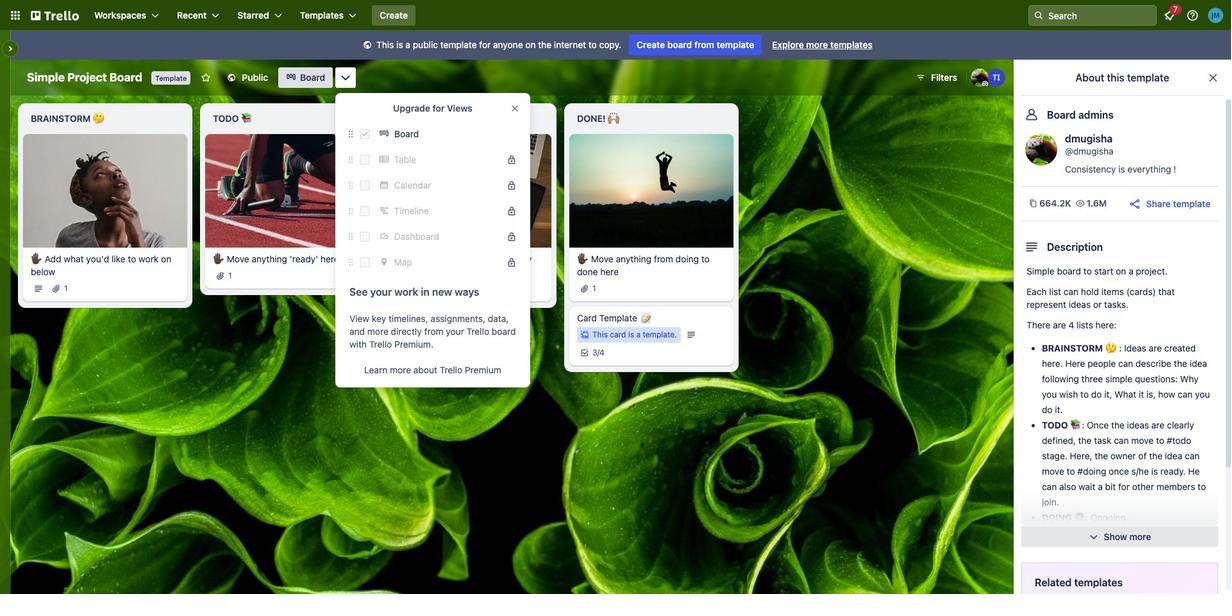 Task type: describe. For each thing, give the bounding box(es) containing it.
7 notifications image
[[1163, 8, 1178, 23]]

Board name text field
[[21, 67, 149, 88]]

internet
[[554, 39, 586, 50]]

share
[[1147, 198, 1171, 209]]

this member is an admin of this board. image
[[983, 81, 989, 87]]

show more button
[[1022, 527, 1219, 547]]

1 for ✋🏿 move anything that is actually started here
[[411, 283, 414, 293]]

2 vertical spatial trello
[[440, 364, 463, 375]]

the left internet
[[538, 39, 552, 50]]

to left start
[[1084, 266, 1092, 277]]

dmugisha @dmugisha
[[1066, 133, 1114, 157]]

starred button
[[230, 5, 290, 26]]

more for show
[[1130, 531, 1152, 542]]

✋🏿 add what you'd like to work on below
[[31, 253, 171, 277]]

below
[[31, 266, 55, 277]]

dmugisha
[[1066, 133, 1113, 144]]

admins
[[1079, 109, 1114, 121]]

1 you from the left
[[1043, 389, 1058, 400]]

to inside : ideas are created here. here people can describe the idea following three simple questions: why you wish to do it, what it is, how can you do it.
[[1081, 389, 1089, 400]]

1 vertical spatial brainstorm
[[1043, 343, 1104, 354]]

your inside view key timelines, assignments, data, and more directly from your trello board with trello premium.
[[446, 326, 464, 337]]

consistency
[[1066, 164, 1117, 175]]

BRAINSTORM 🤔 text field
[[23, 108, 187, 129]]

wish
[[1060, 389, 1079, 400]]

or
[[1094, 299, 1102, 310]]

todo 📚 inside text box
[[213, 113, 253, 124]]

0 horizontal spatial trello
[[369, 339, 392, 350]]

table
[[394, 154, 416, 165]]

a inside : once the ideas are clearly defined, the task can move to #todo stage. here, the owner of the idea can move to #doing once s/he is ready. he can also wait a bit for other members to join.
[[1099, 481, 1103, 492]]

assignments,
[[431, 313, 486, 324]]

wait
[[1079, 481, 1096, 492]]

star or unstar board image
[[201, 72, 211, 83]]

to left '#todo'
[[1157, 435, 1165, 446]]

work inside ✋🏿 add what you'd like to work on below
[[139, 253, 159, 264]]

move for ✋🏿 move anything that is actually started here
[[409, 253, 432, 264]]

calendar
[[394, 180, 431, 191]]

0 vertical spatial move
[[1132, 435, 1154, 446]]

anything for from
[[616, 253, 652, 264]]

once
[[1087, 420, 1109, 430]]

to up the also
[[1067, 466, 1076, 477]]

1 horizontal spatial dmugisha (dmugisha) image
[[1026, 133, 1058, 166]]

more for explore
[[807, 39, 828, 50]]

1 for ✋🏿 move anything 'ready' here
[[228, 271, 232, 280]]

following
[[1043, 373, 1080, 384]]

board left customize views image
[[300, 72, 325, 83]]

is left public
[[397, 39, 403, 50]]

3 / 4
[[593, 348, 605, 357]]

TODO 📚 text field
[[205, 108, 370, 129]]

create board from template
[[637, 39, 755, 50]]

2 vertical spatial on
[[1117, 266, 1127, 277]]

trello inspiration (inspiringtaco) image
[[988, 69, 1006, 87]]

0 vertical spatial do
[[1092, 389, 1103, 400]]

on for work
[[161, 253, 171, 264]]

simple for simple project board
[[27, 71, 65, 84]]

also
[[1060, 481, 1077, 492]]

anyone
[[493, 39, 523, 50]]

board admins
[[1048, 109, 1114, 121]]

0 horizontal spatial your
[[370, 286, 392, 298]]

doing
[[676, 253, 699, 264]]

view key timelines, assignments, data, and more directly from your trello board with trello premium.
[[350, 313, 516, 350]]

map
[[394, 257, 412, 268]]

done
[[577, 266, 598, 277]]

here for ✋🏿 move anything that is actually started here
[[427, 266, 446, 277]]

the up here,
[[1079, 435, 1092, 446]]

three
[[1082, 373, 1104, 384]]

1 horizontal spatial board link
[[375, 124, 523, 144]]

1.6m
[[1087, 198, 1108, 209]]

sm image
[[361, 39, 374, 52]]

each
[[1027, 286, 1047, 297]]

ongoing
[[1091, 512, 1126, 523]]

: ideas are created here. here people can describe the idea following three simple questions: why you wish to do it, what it is, how can you do it.
[[1043, 343, 1211, 415]]

1 for ✋🏿 move anything from doing to done here
[[593, 283, 596, 293]]

create for create
[[380, 10, 408, 21]]

2 you from the left
[[1196, 389, 1211, 400]]

it.
[[1056, 404, 1063, 415]]

⚙️ for doing ⚙️
[[427, 113, 439, 124]]

about
[[1076, 72, 1105, 83]]

related
[[1035, 577, 1072, 588]]

from inside create board from template link
[[695, 39, 715, 50]]

1 horizontal spatial brainstorm 🤔
[[1043, 343, 1117, 354]]

it,
[[1105, 389, 1113, 400]]

share template
[[1147, 198, 1211, 209]]

see your work in new ways
[[350, 286, 480, 298]]

created
[[1165, 343, 1197, 354]]

back to home image
[[31, 5, 79, 26]]

0 horizontal spatial board link
[[279, 67, 333, 88]]

in
[[421, 286, 430, 298]]

clearly
[[1168, 420, 1195, 430]]

board left admins
[[1048, 109, 1077, 121]]

card template 📝 link
[[577, 312, 726, 324]]

done! inside the doing ⚙️ : ongoing done! 🙌🏽 : finished
[[1043, 527, 1072, 538]]

template inside 'link'
[[600, 312, 638, 323]]

you'd
[[86, 253, 109, 264]]

join.
[[1043, 497, 1060, 507]]

ready.
[[1161, 466, 1186, 477]]

show
[[1104, 531, 1128, 542]]

view
[[350, 313, 370, 324]]

to inside the ✋🏿 move anything from doing to done here
[[702, 253, 710, 264]]

1 horizontal spatial todo
[[1043, 420, 1069, 430]]

directly
[[391, 326, 422, 337]]

0 horizontal spatial for
[[433, 103, 445, 114]]

✋🏿 move anything from doing to done here
[[577, 253, 710, 277]]

ideas
[[1125, 343, 1147, 354]]

explore more templates
[[773, 39, 873, 50]]

templates button
[[292, 5, 364, 26]]

he
[[1189, 466, 1200, 477]]

here for ✋🏿 move anything from doing to done here
[[601, 266, 619, 277]]

start
[[1095, 266, 1114, 277]]

1 horizontal spatial templates
[[1075, 577, 1123, 588]]

s/he
[[1132, 466, 1150, 477]]

this is a public template for anyone on the internet to copy.
[[377, 39, 622, 50]]

doing ⚙️ : ongoing done! 🙌🏽 : finished
[[1043, 512, 1126, 538]]

1 vertical spatial 🤔
[[1106, 343, 1117, 354]]

4 for are
[[1069, 320, 1075, 330]]

tasks.
[[1105, 299, 1129, 310]]

workspaces
[[94, 10, 146, 21]]

doing ⚙️
[[395, 113, 439, 124]]

learn more about trello premium
[[364, 364, 502, 375]]

1 horizontal spatial work
[[395, 286, 419, 298]]

everything
[[1128, 164, 1172, 175]]

is inside ✋🏿 move anything that is actually started here
[[491, 253, 498, 264]]

doing for doing ⚙️ : ongoing done! 🙌🏽 : finished
[[1043, 512, 1072, 523]]

: inside : ideas are created here. here people can describe the idea following three simple questions: why you wish to do it, what it is, how can you do it.
[[1120, 343, 1122, 354]]

✋🏿 for ✋🏿 move anything that is actually started here
[[395, 253, 407, 264]]

can up join.
[[1043, 481, 1057, 492]]

DOING ⚙️ text field
[[388, 108, 552, 129]]

✋🏿 move anything 'ready' here
[[213, 253, 339, 264]]

template left the explore
[[717, 39, 755, 50]]

why
[[1181, 373, 1199, 384]]

1 horizontal spatial 📚
[[1071, 420, 1082, 430]]

ideas inside each list can hold items (cards) that represent ideas or tasks.
[[1069, 299, 1091, 310]]

hold
[[1082, 286, 1100, 297]]

data,
[[488, 313, 509, 324]]

jeremy miller (jeremymiller198) image
[[1209, 8, 1224, 23]]

: left ongoing
[[1086, 512, 1089, 523]]

0 horizontal spatial do
[[1043, 404, 1053, 415]]

actually
[[500, 253, 532, 264]]

can up owner
[[1115, 435, 1129, 446]]

finished
[[1090, 527, 1125, 538]]

of
[[1139, 450, 1147, 461]]

project.
[[1137, 266, 1168, 277]]

todo inside text box
[[213, 113, 239, 124]]

✋🏿 for ✋🏿 add what you'd like to work on below
[[31, 253, 42, 264]]

here.
[[1043, 358, 1064, 369]]

0 vertical spatial are
[[1054, 320, 1067, 330]]

idea inside : ideas are created here. here people can describe the idea following three simple questions: why you wish to do it, what it is, how can you do it.
[[1190, 358, 1208, 369]]

1 vertical spatial move
[[1043, 466, 1065, 477]]

0 horizontal spatial dmugisha (dmugisha) image
[[971, 69, 989, 87]]

lists
[[1077, 320, 1094, 330]]

about this template
[[1076, 72, 1170, 83]]

premium
[[465, 364, 502, 375]]

project
[[67, 71, 107, 84]]

timelines,
[[389, 313, 428, 324]]

#doing
[[1078, 466, 1107, 477]]

anything for 'ready'
[[252, 253, 287, 264]]

move for ✋🏿 move anything from doing to done here
[[591, 253, 614, 264]]

1 down what
[[64, 283, 68, 293]]

done! inside text field
[[577, 113, 606, 124]]

more inside view key timelines, assignments, data, and more directly from your trello board with trello premium.
[[368, 326, 389, 337]]

664.2k
[[1040, 198, 1072, 209]]

card
[[610, 330, 626, 339]]

to down he on the right bottom of page
[[1198, 481, 1207, 492]]

key
[[372, 313, 386, 324]]

✋🏿 add what you'd like to work on below link
[[31, 253, 180, 278]]

a down 📝
[[637, 330, 641, 339]]

template right this at the right top
[[1128, 72, 1170, 83]]

list
[[1050, 286, 1062, 297]]

that inside ✋🏿 move anything that is actually started here
[[472, 253, 488, 264]]



Task type: vqa. For each thing, say whether or not it's contained in the screenshot.
Tara Schultz (taraschultz7) 'icon'
no



Task type: locate. For each thing, give the bounding box(es) containing it.
📚 inside todo 📚 text box
[[241, 113, 253, 124]]

template
[[155, 74, 187, 82], [600, 312, 638, 323]]

1 anything from the left
[[252, 253, 287, 264]]

⚙️
[[427, 113, 439, 124], [1075, 512, 1086, 523]]

✋🏿 inside ✋🏿 move anything 'ready' here link
[[213, 253, 225, 264]]

views
[[447, 103, 473, 114]]

🤔 down "project"
[[93, 113, 104, 124]]

this left card
[[593, 330, 608, 339]]

public
[[242, 72, 268, 83]]

doing up table
[[395, 113, 425, 124]]

board for simple
[[1058, 266, 1082, 277]]

are left clearly
[[1152, 420, 1165, 430]]

1 horizontal spatial ⚙️
[[1075, 512, 1086, 523]]

✋🏿 inside ✋🏿 add what you'd like to work on below
[[31, 253, 42, 264]]

0 horizontal spatial on
[[161, 253, 171, 264]]

your right "see"
[[370, 286, 392, 298]]

simple for simple board to start on a project.
[[1027, 266, 1055, 277]]

2 horizontal spatial on
[[1117, 266, 1127, 277]]

started
[[395, 266, 425, 277]]

🤔 up people on the right
[[1106, 343, 1117, 354]]

more for learn
[[390, 364, 411, 375]]

move for ✋🏿 move anything 'ready' here
[[227, 253, 249, 264]]

1 horizontal spatial move
[[1132, 435, 1154, 446]]

what
[[1115, 389, 1137, 400]]

move up of
[[1132, 435, 1154, 446]]

todo 📚 down public button
[[213, 113, 253, 124]]

to left copy.
[[589, 39, 597, 50]]

1 vertical spatial work
[[395, 286, 419, 298]]

0 horizontal spatial brainstorm
[[31, 113, 91, 124]]

⚙️ inside doing ⚙️ text field
[[427, 113, 439, 124]]

0 vertical spatial idea
[[1190, 358, 1208, 369]]

✋🏿 for ✋🏿 move anything from doing to done here
[[577, 253, 589, 264]]

1 horizontal spatial anything
[[434, 253, 470, 264]]

primary element
[[0, 0, 1232, 31]]

0 horizontal spatial brainstorm 🤔
[[31, 113, 104, 124]]

0 horizontal spatial done!
[[577, 113, 606, 124]]

to right "doing"
[[702, 253, 710, 264]]

1 horizontal spatial done!
[[1043, 527, 1072, 538]]

1 horizontal spatial idea
[[1190, 358, 1208, 369]]

Search field
[[1044, 6, 1157, 25]]

2 vertical spatial for
[[1119, 481, 1130, 492]]

on right start
[[1117, 266, 1127, 277]]

work right like
[[139, 253, 159, 264]]

here right done
[[601, 266, 619, 277]]

this card is a template.
[[593, 330, 677, 339]]

📚 down public button
[[241, 113, 253, 124]]

recent
[[177, 10, 207, 21]]

the inside : ideas are created here. here people can describe the idea following three simple questions: why you wish to do it, what it is, how can you do it.
[[1175, 358, 1188, 369]]

doing down join.
[[1043, 512, 1072, 523]]

your down 'assignments,'
[[446, 326, 464, 337]]

1 horizontal spatial you
[[1196, 389, 1211, 400]]

brainstorm 🤔 up here
[[1043, 343, 1117, 354]]

recent button
[[169, 5, 227, 26]]

is left everything
[[1119, 164, 1126, 175]]

4 right 3
[[600, 348, 605, 357]]

anything for that
[[434, 253, 470, 264]]

📚 left once
[[1071, 420, 1082, 430]]

0 horizontal spatial simple
[[27, 71, 65, 84]]

🤔 inside text box
[[93, 113, 104, 124]]

1 ✋🏿 from the left
[[31, 253, 42, 264]]

create inside button
[[380, 10, 408, 21]]

⚙️ inside the doing ⚙️ : ongoing done! 🙌🏽 : finished
[[1075, 512, 1086, 523]]

0 horizontal spatial this
[[377, 39, 394, 50]]

can down the why
[[1178, 389, 1193, 400]]

✋🏿 inside ✋🏿 move anything that is actually started here
[[395, 253, 407, 264]]

idea up the why
[[1190, 358, 1208, 369]]

move inside the ✋🏿 move anything from doing to done here
[[591, 253, 614, 264]]

upgrade
[[393, 103, 430, 114]]

description
[[1048, 241, 1104, 253]]

are inside : once the ideas are clearly defined, the task can move to #todo stage. here, the owner of the idea can move to #doing once s/he is ready. he can also wait a bit for other members to join.
[[1152, 420, 1165, 430]]

timeline
[[394, 205, 429, 216]]

0 vertical spatial 🤔
[[93, 113, 104, 124]]

0 horizontal spatial templates
[[831, 39, 873, 50]]

brainstorm 🤔 inside text box
[[31, 113, 104, 124]]

1 horizontal spatial doing
[[1043, 512, 1072, 523]]

1 vertical spatial for
[[433, 103, 445, 114]]

✋🏿 move anything from doing to done here link
[[577, 253, 726, 278]]

1 vertical spatial 🙌🏽
[[1074, 527, 1085, 538]]

0 vertical spatial trello
[[467, 326, 490, 337]]

are right 'there' on the right
[[1054, 320, 1067, 330]]

on for anyone
[[526, 39, 536, 50]]

that up ways
[[472, 253, 488, 264]]

ideas
[[1069, 299, 1091, 310], [1128, 420, 1150, 430]]

1 horizontal spatial trello
[[440, 364, 463, 375]]

close popover image
[[510, 103, 520, 114]]

0 vertical spatial brainstorm 🤔
[[31, 113, 104, 124]]

0 vertical spatial board link
[[279, 67, 333, 88]]

1 vertical spatial that
[[1159, 286, 1175, 297]]

⚙️ left ongoing
[[1075, 512, 1086, 523]]

2 horizontal spatial from
[[695, 39, 715, 50]]

0 horizontal spatial template
[[155, 74, 187, 82]]

simple project board
[[27, 71, 142, 84]]

how
[[1159, 389, 1176, 400]]

you
[[1043, 389, 1058, 400], [1196, 389, 1211, 400]]

🤔
[[93, 113, 104, 124], [1106, 343, 1117, 354]]

defined,
[[1043, 435, 1076, 446]]

represent
[[1027, 299, 1067, 310]]

move
[[1132, 435, 1154, 446], [1043, 466, 1065, 477]]

template left "star or unstar board" image
[[155, 74, 187, 82]]

1 vertical spatial done!
[[1043, 527, 1072, 538]]

idea inside : once the ideas are clearly defined, the task can move to #todo stage. here, the owner of the idea can move to #doing once s/he is ready. he can also wait a bit for other members to join.
[[1166, 450, 1183, 461]]

0 horizontal spatial doing
[[395, 113, 425, 124]]

ideas down hold
[[1069, 299, 1091, 310]]

that down project. at the top of the page
[[1159, 286, 1175, 297]]

1 vertical spatial todo 📚
[[1043, 420, 1082, 430]]

anything inside ✋🏿 move anything that is actually started here
[[434, 253, 470, 264]]

and
[[350, 326, 365, 337]]

doing
[[395, 113, 425, 124], [1043, 512, 1072, 523]]

2 horizontal spatial here
[[601, 266, 619, 277]]

here inside the ✋🏿 move anything from doing to done here
[[601, 266, 619, 277]]

anything left 'ready'
[[252, 253, 287, 264]]

✋🏿 inside the ✋🏿 move anything from doing to done here
[[577, 253, 589, 264]]

0 horizontal spatial ideas
[[1069, 299, 1091, 310]]

that inside each list can hold items (cards) that represent ideas or tasks.
[[1159, 286, 1175, 297]]

add
[[45, 253, 61, 264]]

create for create board from template
[[637, 39, 665, 50]]

0 vertical spatial that
[[472, 253, 488, 264]]

see
[[350, 286, 368, 298]]

the right once
[[1112, 420, 1125, 430]]

is right s/he
[[1152, 466, 1159, 477]]

board inside view key timelines, assignments, data, and more directly from your trello board with trello premium.
[[492, 326, 516, 337]]

templates
[[300, 10, 344, 21]]

2 move from the left
[[409, 253, 432, 264]]

for left anyone
[[479, 39, 491, 50]]

board right "project"
[[110, 71, 142, 84]]

can
[[1064, 286, 1079, 297], [1119, 358, 1134, 369], [1178, 389, 1193, 400], [1115, 435, 1129, 446], [1186, 450, 1200, 461], [1043, 481, 1057, 492]]

search image
[[1034, 10, 1044, 21]]

more right show
[[1130, 531, 1152, 542]]

other
[[1133, 481, 1155, 492]]

the down task
[[1095, 450, 1109, 461]]

: left ideas at the bottom of the page
[[1120, 343, 1122, 354]]

idea up ready.
[[1166, 450, 1183, 461]]

this
[[1108, 72, 1125, 83]]

1 vertical spatial are
[[1149, 343, 1163, 354]]

1 vertical spatial idea
[[1166, 450, 1183, 461]]

2 horizontal spatial anything
[[616, 253, 652, 264]]

can inside each list can hold items (cards) that represent ideas or tasks.
[[1064, 286, 1079, 297]]

simple left "project"
[[27, 71, 65, 84]]

1 horizontal spatial on
[[526, 39, 536, 50]]

brainstorm inside text box
[[31, 113, 91, 124]]

about
[[414, 364, 438, 375]]

0 horizontal spatial move
[[227, 253, 249, 264]]

can up simple
[[1119, 358, 1134, 369]]

✋🏿 for ✋🏿 move anything 'ready' here
[[213, 253, 225, 264]]

for inside : once the ideas are clearly defined, the task can move to #todo stage. here, the owner of the idea can move to #doing once s/he is ready. he can also wait a bit for other members to join.
[[1119, 481, 1130, 492]]

doing inside the doing ⚙️ : ongoing done! 🙌🏽 : finished
[[1043, 512, 1072, 523]]

1 vertical spatial ideas
[[1128, 420, 1150, 430]]

work
[[139, 253, 159, 264], [395, 286, 419, 298]]

to inside ✋🏿 add what you'd like to work on below
[[128, 253, 136, 264]]

anything
[[252, 253, 287, 264], [434, 253, 470, 264], [616, 253, 652, 264]]

simple
[[1106, 373, 1133, 384]]

🙌🏽 inside text field
[[608, 113, 620, 124]]

with
[[350, 339, 367, 350]]

starred
[[238, 10, 269, 21]]

for right the bit
[[1119, 481, 1130, 492]]

filters button
[[912, 67, 962, 88]]

1 vertical spatial do
[[1043, 404, 1053, 415]]

2 horizontal spatial trello
[[467, 326, 490, 337]]

todo down public button
[[213, 113, 239, 124]]

1 horizontal spatial ideas
[[1128, 420, 1150, 430]]

move inside ✋🏿 move anything that is actually started here
[[409, 253, 432, 264]]

1 horizontal spatial template
[[600, 312, 638, 323]]

: left finished
[[1085, 527, 1088, 538]]

1 horizontal spatial this
[[593, 330, 608, 339]]

simple board to start on a project.
[[1027, 266, 1168, 277]]

1 horizontal spatial here
[[427, 266, 446, 277]]

1 left in
[[411, 283, 414, 293]]

0 horizontal spatial anything
[[252, 253, 287, 264]]

questions:
[[1136, 373, 1178, 384]]

2 vertical spatial from
[[424, 326, 444, 337]]

public
[[413, 39, 438, 50]]

do left it,
[[1092, 389, 1103, 400]]

board inside create board from template link
[[668, 39, 692, 50]]

1 vertical spatial templates
[[1075, 577, 1123, 588]]

explore
[[773, 39, 804, 50]]

0 vertical spatial work
[[139, 253, 159, 264]]

2 ✋🏿 from the left
[[213, 253, 225, 264]]

filters
[[932, 72, 958, 83]]

doing for doing ⚙️
[[395, 113, 425, 124]]

done!
[[577, 113, 606, 124], [1043, 527, 1072, 538]]

for
[[479, 39, 491, 50], [433, 103, 445, 114], [1119, 481, 1130, 492]]

on
[[526, 39, 536, 50], [161, 253, 171, 264], [1117, 266, 1127, 277]]

template up card
[[600, 312, 638, 323]]

0 vertical spatial dmugisha (dmugisha) image
[[971, 69, 989, 87]]

board link down views at left top
[[375, 124, 523, 144]]

create board from template link
[[629, 35, 762, 55]]

2 horizontal spatial board
[[1058, 266, 1082, 277]]

learn more about trello premium link
[[364, 364, 502, 377]]

the down the created
[[1175, 358, 1188, 369]]

the right of
[[1150, 450, 1163, 461]]

there are 4 lists here:
[[1027, 320, 1117, 330]]

from inside view key timelines, assignments, data, and more directly from your trello board with trello premium.
[[424, 326, 444, 337]]

1 move from the left
[[227, 253, 249, 264]]

1 horizontal spatial 🤔
[[1106, 343, 1117, 354]]

people
[[1088, 358, 1116, 369]]

1 vertical spatial 4
[[600, 348, 605, 357]]

0 vertical spatial 4
[[1069, 320, 1075, 330]]

0 horizontal spatial board
[[492, 326, 516, 337]]

1 vertical spatial ⚙️
[[1075, 512, 1086, 523]]

0 vertical spatial todo
[[213, 113, 239, 124]]

1 vertical spatial board
[[1058, 266, 1082, 277]]

each list can hold items (cards) that represent ideas or tasks.
[[1027, 286, 1175, 310]]

this
[[377, 39, 394, 50], [593, 330, 608, 339]]

is inside : once the ideas are clearly defined, the task can move to #todo stage. here, the owner of the idea can move to #doing once s/he is ready. he can also wait a bit for other members to join.
[[1152, 466, 1159, 477]]

can up he on the right bottom of page
[[1186, 450, 1200, 461]]

here right 'ready'
[[321, 253, 339, 264]]

1 vertical spatial doing
[[1043, 512, 1072, 523]]

more right the explore
[[807, 39, 828, 50]]

are inside : ideas are created here. here people can describe the idea following three simple questions: why you wish to do it, what it is, how can you do it.
[[1149, 343, 1163, 354]]

1 down done
[[593, 283, 596, 293]]

✋🏿 move anything that is actually started here
[[395, 253, 532, 277]]

do left it.
[[1043, 404, 1053, 415]]

0 vertical spatial done!
[[577, 113, 606, 124]]

0 horizontal spatial here
[[321, 253, 339, 264]]

here inside ✋🏿 move anything that is actually started here
[[427, 266, 446, 277]]

(cards)
[[1127, 286, 1157, 297]]

from
[[695, 39, 715, 50], [654, 253, 674, 264], [424, 326, 444, 337]]

1 horizontal spatial brainstorm
[[1043, 343, 1104, 354]]

1 horizontal spatial your
[[446, 326, 464, 337]]

trello right with
[[369, 339, 392, 350]]

dmugisha (dmugisha) image right 'filters'
[[971, 69, 989, 87]]

share template button
[[1129, 197, 1211, 210]]

learn
[[364, 364, 388, 375]]

0 vertical spatial on
[[526, 39, 536, 50]]

dmugisha (dmugisha) image
[[971, 69, 989, 87], [1026, 133, 1058, 166]]

anything up new
[[434, 253, 470, 264]]

4 for /
[[600, 348, 605, 357]]

0 horizontal spatial 4
[[600, 348, 605, 357]]

1 horizontal spatial for
[[479, 39, 491, 50]]

4 ✋🏿 from the left
[[577, 253, 589, 264]]

on right like
[[161, 253, 171, 264]]

more inside button
[[1130, 531, 1152, 542]]

are
[[1054, 320, 1067, 330], [1149, 343, 1163, 354], [1152, 420, 1165, 430]]

2 horizontal spatial for
[[1119, 481, 1130, 492]]

this right sm icon
[[377, 39, 394, 50]]

on inside ✋🏿 add what you'd like to work on below
[[161, 253, 171, 264]]

1 vertical spatial this
[[593, 330, 608, 339]]

1 vertical spatial trello
[[369, 339, 392, 350]]

1 vertical spatial on
[[161, 253, 171, 264]]

customize views image
[[340, 71, 352, 84]]

1 horizontal spatial do
[[1092, 389, 1103, 400]]

: inside : once the ideas are clearly defined, the task can move to #todo stage. here, the owner of the idea can move to #doing once s/he is ready. he can also wait a bit for other members to join.
[[1082, 420, 1085, 430]]

todo 📚 down it.
[[1043, 420, 1082, 430]]

a left the bit
[[1099, 481, 1103, 492]]

create
[[380, 10, 408, 21], [637, 39, 665, 50]]

DONE! 🙌🏽 text field
[[570, 108, 734, 129]]

dmugisha (dmugisha) image left @dmugisha
[[1026, 133, 1058, 166]]

template.
[[643, 330, 677, 339]]

create button
[[372, 5, 416, 26]]

0 vertical spatial your
[[370, 286, 392, 298]]

ways
[[455, 286, 480, 298]]

are up describe
[[1149, 343, 1163, 354]]

simple up each
[[1027, 266, 1055, 277]]

board link left customize views image
[[279, 67, 333, 88]]

1 horizontal spatial simple
[[1027, 266, 1055, 277]]

you up it.
[[1043, 389, 1058, 400]]

like
[[112, 253, 126, 264]]

1 vertical spatial board link
[[375, 124, 523, 144]]

this for this is a public template for anyone on the internet to copy.
[[377, 39, 394, 50]]

0 horizontal spatial idea
[[1166, 450, 1183, 461]]

anything inside the ✋🏿 move anything from doing to done here
[[616, 253, 652, 264]]

todo 📚
[[213, 113, 253, 124], [1043, 420, 1082, 430]]

here:
[[1096, 320, 1117, 330]]

a
[[406, 39, 411, 50], [1129, 266, 1134, 277], [637, 330, 641, 339], [1099, 481, 1103, 492]]

1 vertical spatial todo
[[1043, 420, 1069, 430]]

✋🏿 move anything 'ready' here link
[[213, 253, 362, 265]]

board down doing ⚙️
[[395, 128, 419, 139]]

a left public
[[406, 39, 411, 50]]

public button
[[219, 67, 276, 88]]

what
[[64, 253, 84, 264]]

0 horizontal spatial 🙌🏽
[[608, 113, 620, 124]]

board for create
[[668, 39, 692, 50]]

3 anything from the left
[[616, 253, 652, 264]]

is right card
[[629, 330, 635, 339]]

0 horizontal spatial todo 📚
[[213, 113, 253, 124]]

0 vertical spatial brainstorm
[[31, 113, 91, 124]]

⚙️ for doing ⚙️ : ongoing done! 🙌🏽 : finished
[[1075, 512, 1086, 523]]

this for this card is a template.
[[593, 330, 608, 339]]

0 vertical spatial 📚
[[241, 113, 253, 124]]

trello right about
[[440, 364, 463, 375]]

3 move from the left
[[591, 253, 614, 264]]

trello down 'assignments,'
[[467, 326, 490, 337]]

0 horizontal spatial work
[[139, 253, 159, 264]]

work left in
[[395, 286, 419, 298]]

template right public
[[441, 39, 477, 50]]

3 ✋🏿 from the left
[[395, 253, 407, 264]]

0 vertical spatial templates
[[831, 39, 873, 50]]

more down key
[[368, 326, 389, 337]]

dashboard
[[394, 231, 440, 242]]

1 vertical spatial brainstorm 🤔
[[1043, 343, 1117, 354]]

todo up defined,
[[1043, 420, 1069, 430]]

template inside button
[[1174, 198, 1211, 209]]

board inside text field
[[110, 71, 142, 84]]

it
[[1139, 389, 1145, 400]]

explore more templates link
[[765, 35, 881, 55]]

: left once
[[1082, 420, 1085, 430]]

from inside the ✋🏿 move anything from doing to done here
[[654, 253, 674, 264]]

bit
[[1106, 481, 1117, 492]]

4
[[1069, 320, 1075, 330], [600, 348, 605, 357]]

open information menu image
[[1187, 9, 1200, 22]]

template right share at the right of page
[[1174, 198, 1211, 209]]

doing inside text field
[[395, 113, 425, 124]]

2 anything from the left
[[434, 253, 470, 264]]

1 horizontal spatial 🙌🏽
[[1074, 527, 1085, 538]]

templates
[[831, 39, 873, 50], [1075, 577, 1123, 588]]

is left 'actually'
[[491, 253, 498, 264]]

on right anyone
[[526, 39, 536, 50]]

0 vertical spatial ideas
[[1069, 299, 1091, 310]]

0 vertical spatial board
[[668, 39, 692, 50]]

@dmugisha
[[1066, 146, 1114, 157]]

0 vertical spatial this
[[377, 39, 394, 50]]

0 vertical spatial todo 📚
[[213, 113, 253, 124]]

card
[[577, 312, 597, 323]]

🙌🏽 inside the doing ⚙️ : ongoing done! 🙌🏽 : finished
[[1074, 527, 1085, 538]]

idea
[[1190, 358, 1208, 369], [1166, 450, 1183, 461]]

once
[[1109, 466, 1130, 477]]

for left views at left top
[[433, 103, 445, 114]]

board
[[668, 39, 692, 50], [1058, 266, 1082, 277], [492, 326, 516, 337]]

templates right the related at bottom
[[1075, 577, 1123, 588]]

to right wish
[[1081, 389, 1089, 400]]

more right learn
[[390, 364, 411, 375]]

a left project. at the top of the page
[[1129, 266, 1134, 277]]

members
[[1157, 481, 1196, 492]]

1
[[228, 271, 232, 280], [64, 283, 68, 293], [411, 283, 414, 293], [593, 283, 596, 293]]

can right list at the right
[[1064, 286, 1079, 297]]

simple inside text field
[[27, 71, 65, 84]]

do
[[1092, 389, 1103, 400], [1043, 404, 1053, 415]]

board link
[[279, 67, 333, 88], [375, 124, 523, 144]]

to right like
[[128, 253, 136, 264]]

4 left lists
[[1069, 320, 1075, 330]]

ideas inside : once the ideas are clearly defined, the task can move to #todo stage. here, the owner of the idea can move to #doing once s/he is ready. he can also wait a bit for other members to join.
[[1128, 420, 1150, 430]]

brainstorm down simple project board text field at left top
[[31, 113, 91, 124]]

0 horizontal spatial ⚙️
[[427, 113, 439, 124]]



